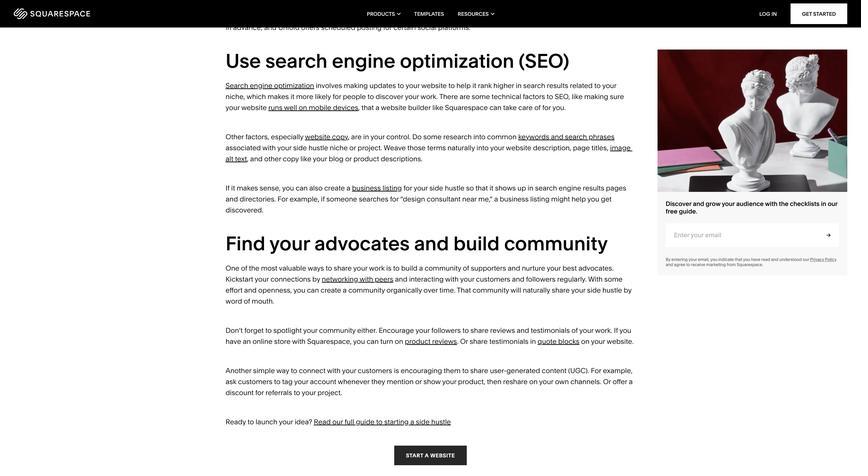 Task type: vqa. For each thing, say whether or not it's contained in the screenshot.
bottom business
yes



Task type: locate. For each thing, give the bounding box(es) containing it.
1 vertical spatial by
[[624, 286, 632, 294]]

0 vertical spatial our
[[828, 200, 838, 208]]

and left grow
[[693, 200, 705, 208]]

receive
[[692, 262, 706, 267]]

0 vertical spatial results
[[547, 81, 569, 90]]

policy
[[826, 257, 837, 262]]

1 horizontal spatial listing
[[531, 195, 550, 203]]

posts
[[325, 12, 343, 20]]

build up supporters
[[454, 232, 500, 255]]

0 vertical spatial naturally
[[448, 144, 475, 152]]

create down networking
[[321, 286, 341, 294]]

and left agree
[[666, 262, 674, 267]]

0 vertical spatial like
[[572, 92, 583, 101]]

platforms.
[[439, 23, 471, 31]]

0 horizontal spatial making
[[344, 81, 368, 90]]

weave
[[384, 144, 406, 152]]

website down the discover
[[381, 103, 407, 112]]

referrals
[[266, 389, 292, 397]]

1 vertical spatial if
[[614, 326, 618, 335]]

1 vertical spatial that
[[476, 184, 488, 192]]

image alt text
[[226, 144, 633, 163]]

like inside involves making updates to your website to help it rank higher in search results related to your niche, which makes it more likely for people to discover your work. there are some technical factors to seo, like making sure your website
[[572, 92, 583, 101]]

results up seo,
[[547, 81, 569, 90]]

read
[[762, 257, 771, 262]]

create up someone at the left top of page
[[325, 184, 345, 192]]

with up 'account'
[[327, 367, 341, 375]]

some down rank
[[472, 92, 490, 101]]

some inside involves making updates to your website to help it rank higher in search results related to your niche, which makes it more likely for people to discover your work. there are some technical factors to seo, like making sure your website
[[472, 92, 490, 101]]

search up might at top
[[536, 184, 557, 192]]

side right the starting
[[416, 418, 430, 426]]

that right indicate at the bottom
[[735, 257, 743, 262]]

have down don't
[[226, 337, 241, 346]]

higher
[[494, 81, 515, 90]]

are inside involves making updates to your website to help it rank higher in search results related to your niche, which makes it more likely for people to discover your work. there are some technical factors to seo, like making sure your website
[[460, 92, 470, 101]]

0 vertical spatial making
[[344, 81, 368, 90]]

1 horizontal spatial customers
[[358, 367, 393, 375]]

listing
[[383, 184, 402, 192], [531, 195, 550, 203]]

ready to launch your idea? read our full guide to starting a side hustle
[[226, 418, 451, 426]]

in inside the for your side hustle so that it shows up in search engine results pages and directories. for example, if someone searches for "design consultant near me," a business listing might help you get discovered.
[[528, 184, 534, 192]]

naturally inside associated with your side hustle niche or project. weave those terms naturally into your website description, page titles,
[[448, 144, 475, 152]]

can down ways
[[307, 286, 319, 294]]

help up there
[[457, 81, 471, 90]]

squarespace right tools. on the right of the page
[[474, 12, 517, 20]]

product reviews . or share testimonials in quote blocks on your website.
[[405, 337, 634, 346]]

side up consultant at the top of page
[[430, 184, 444, 192]]

the left checklists
[[780, 200, 789, 208]]

listing inside the for your side hustle so that it shows up in search engine results pages and directories. for example, if someone searches for "design consultant near me," a business listing might help you get discovered.
[[531, 195, 550, 203]]

1 vertical spatial results
[[583, 184, 605, 192]]

or
[[461, 337, 468, 346], [604, 378, 611, 386]]

hustle inside the for your side hustle so that it shows up in search engine results pages and directories. for example, if someone searches for "design consultant near me," a business listing might help you get discovered.
[[445, 184, 465, 192]]

in right higher at the right of page
[[516, 81, 522, 90]]

searches
[[359, 195, 389, 203]]

1 vertical spatial help
[[457, 81, 471, 90]]

with inside and interacting with your customers and followers regularly. with some effort and openness, you can create a community organically over time. that community will naturally share your side hustle by word of mouth.
[[446, 275, 459, 283]]

and inside don't forget to spotlight your community either. encourage your followers to share reviews and testimonials of your work. if you have an online store with squarespace, you can turn on
[[517, 326, 529, 335]]

regularly.
[[558, 275, 587, 283]]

2 vertical spatial some
[[605, 275, 623, 283]]

0 horizontal spatial naturally
[[448, 144, 475, 152]]

agree
[[675, 262, 686, 267]]

0 vertical spatial is
[[387, 264, 392, 272]]

hustle down the with
[[603, 286, 623, 294]]

1 vertical spatial like
[[433, 103, 444, 112]]

0 vertical spatial create
[[325, 184, 345, 192]]

user-
[[490, 367, 507, 375]]

1 horizontal spatial project.
[[358, 144, 383, 152]]

naturally inside and interacting with your customers and followers regularly. with some effort and openness, you can create a community organically over time. that community will naturally share your side hustle by word of mouth.
[[523, 286, 551, 294]]

runs well on mobile devices , that a website builder like squarespace can take care of for you.
[[269, 103, 566, 112]]

is up peers
[[387, 264, 392, 272]]

listing up searches
[[383, 184, 402, 192]]

0 vertical spatial the
[[780, 200, 789, 208]]

1 horizontal spatial our
[[803, 257, 810, 262]]

an
[[243, 337, 251, 346]]

for inside the for your side hustle so that it shows up in search engine results pages and directories. for example, if someone searches for "design consultant near me," a business listing might help you get discovered.
[[278, 195, 288, 203]]

image alt text link
[[226, 144, 633, 163]]

work. up builder
[[421, 92, 438, 101]]

1 horizontal spatial making
[[585, 92, 609, 101]]

1 vertical spatial is
[[394, 367, 399, 375]]

1 horizontal spatial naturally
[[523, 286, 551, 294]]

for inside another simple way to connect with your customers is encouraging them to share user-generated content (ugc). for example, ask customers to tag your account whenever they mention or show your product, then reshare on your own channels. or offer a discount for referrals to your project.
[[255, 389, 264, 397]]

can inside and interacting with your customers and followers regularly. with some effort and openness, you can create a community organically over time. that community will naturally share your side hustle by word of mouth.
[[307, 286, 319, 294]]

or
[[350, 144, 356, 152], [345, 155, 352, 163], [416, 378, 422, 386]]

0 vertical spatial work.
[[421, 92, 438, 101]]

plan
[[293, 12, 307, 20]]

your inside discover and grow your audience with the checklists in our free guide.
[[722, 200, 735, 208]]

1 vertical spatial have
[[226, 337, 241, 346]]

for left referrals
[[255, 389, 264, 397]]

a up interacting
[[419, 264, 423, 272]]

either.
[[358, 326, 377, 335]]

2 vertical spatial that
[[735, 257, 743, 262]]

1 horizontal spatial reviews
[[491, 326, 515, 335]]

or down encouraging
[[416, 378, 422, 386]]

1 vertical spatial the
[[249, 264, 260, 272]]

1 vertical spatial example,
[[603, 367, 633, 375]]

and right posts
[[344, 12, 357, 20]]

1 vertical spatial our
[[803, 257, 810, 262]]

website down keywords
[[506, 144, 532, 152]]

squarespace down there
[[445, 103, 488, 112]]

your
[[309, 12, 323, 20], [406, 81, 420, 90], [603, 81, 617, 90], [405, 92, 419, 101], [226, 103, 240, 112], [371, 133, 385, 141], [278, 144, 292, 152], [491, 144, 505, 152], [313, 155, 327, 163], [414, 184, 428, 192], [722, 200, 735, 208], [270, 232, 310, 255], [689, 257, 698, 262], [354, 264, 368, 272], [547, 264, 561, 272], [255, 275, 269, 283], [461, 275, 475, 283], [572, 286, 586, 294], [304, 326, 318, 335], [416, 326, 430, 335], [580, 326, 594, 335], [591, 337, 606, 346], [342, 367, 356, 375], [294, 378, 309, 386], [443, 378, 457, 386], [540, 378, 554, 386], [302, 389, 316, 397], [279, 418, 293, 426]]

0 horizontal spatial work.
[[421, 92, 438, 101]]

community inside 'one of the most valuable ways to share your work is to build a community of supporters and nurture your best advocates. kickstart your connections by'
[[425, 264, 462, 272]]

1 vertical spatial or
[[345, 155, 352, 163]]

listing left might at top
[[531, 195, 550, 203]]

0 vertical spatial by
[[313, 275, 320, 283]]

blog
[[329, 155, 344, 163]]

for
[[278, 195, 288, 203], [591, 367, 602, 375]]

reviews
[[491, 326, 515, 335], [432, 337, 457, 346]]

1 horizontal spatial help
[[457, 81, 471, 90]]

in
[[772, 10, 777, 17]]

0 vertical spatial product
[[354, 155, 379, 163]]

0 vertical spatial testimonials
[[531, 326, 570, 335]]

2 vertical spatial ,
[[247, 155, 249, 163]]

best
[[563, 264, 577, 272]]

factors
[[523, 92, 545, 101]]

0 horizontal spatial makes
[[237, 184, 258, 192]]

0 horizontal spatial help
[[264, 12, 278, 20]]

that down people
[[362, 103, 374, 112]]

starting
[[385, 418, 409, 426]]

0 vertical spatial take
[[358, 12, 372, 20]]

0 horizontal spatial that
[[362, 103, 374, 112]]

you up website.
[[620, 326, 632, 335]]

and up organically at the bottom of the page
[[395, 275, 408, 283]]

that
[[457, 286, 471, 294]]

with up the time.
[[446, 275, 459, 283]]

results up get
[[583, 184, 605, 192]]

resources
[[458, 10, 489, 17]]

1 horizontal spatial testimonials
[[531, 326, 570, 335]]

can inside can be scheduled in advance, and unfold offers scheduled posting for certain social platforms.
[[576, 12, 588, 20]]

it up me,"
[[490, 184, 494, 192]]

and inside the for your side hustle so that it shows up in search engine results pages and directories. for example, if someone searches for "design consultant near me," a business listing might help you get discovered.
[[226, 195, 238, 203]]

with inside another simple way to connect with your customers is encouraging them to share user-generated content (ugc). for example, ask customers to tag your account whenever they mention or show your product, then reshare on your own channels. or offer a discount for referrals to your project.
[[327, 367, 341, 375]]

quote blocks link
[[538, 337, 580, 346]]

in left 'quote'
[[531, 337, 536, 346]]

a right the offer
[[629, 378, 633, 386]]

if up website.
[[614, 326, 618, 335]]

or right "niche"
[[350, 144, 356, 152]]

log
[[760, 10, 771, 17]]

followers up .
[[432, 326, 461, 335]]

quote
[[538, 337, 557, 346]]

text
[[235, 155, 247, 163]]

0 horizontal spatial customers
[[238, 378, 273, 386]]

0 vertical spatial for
[[278, 195, 288, 203]]

phrases
[[589, 133, 615, 141]]

descriptions.
[[381, 155, 423, 163]]

that inside the for your side hustle so that it shows up in search engine results pages and directories. for example, if someone searches for "design consultant near me," a business listing might help you get discovered.
[[476, 184, 488, 192]]

on down encourage
[[395, 337, 403, 346]]

there
[[440, 92, 458, 101]]

0 vertical spatial scheduled
[[600, 12, 634, 20]]

some right the with
[[605, 275, 623, 283]]

testimonials up 'quote'
[[531, 326, 570, 335]]

product
[[354, 155, 379, 163], [405, 337, 431, 346]]

discover
[[376, 92, 404, 101]]

hustle down website copy "link"
[[309, 144, 328, 152]]

0 horizontal spatial is
[[387, 264, 392, 272]]

2 vertical spatial our
[[333, 418, 343, 426]]

engine up the updates
[[332, 49, 396, 72]]

our left full
[[333, 418, 343, 426]]

0 horizontal spatial project.
[[318, 389, 342, 397]]

1 vertical spatial making
[[585, 92, 609, 101]]

our left privacy
[[803, 257, 810, 262]]

None submit
[[817, 223, 840, 247]]

1 vertical spatial work.
[[596, 326, 613, 335]]

word
[[226, 297, 242, 305]]

example, down 'if it makes sense, you can also create a business listing'
[[290, 195, 320, 203]]

work. inside don't forget to spotlight your community either. encourage your followers to share reviews and testimonials of your work. if you have an online store with squarespace, you can turn on
[[596, 326, 613, 335]]

into right research
[[474, 133, 486, 141]]

business down up
[[500, 195, 529, 203]]

1 vertical spatial build
[[402, 264, 418, 272]]

if up the 'discovered.'
[[226, 184, 230, 192]]

for inside can be scheduled in advance, and unfold offers scheduled posting for certain social platforms.
[[384, 23, 392, 31]]

2 vertical spatial engine
[[559, 184, 582, 192]]

it left rank
[[473, 81, 477, 90]]

build up interacting
[[402, 264, 418, 272]]

0 horizontal spatial build
[[402, 264, 418, 272]]

other
[[226, 133, 244, 141]]

example, inside another simple way to connect with your customers is encouraging them to share user-generated content (ugc). for example, ask customers to tag your account whenever they mention or show your product, then reshare on your own channels. or offer a discount for referrals to your project.
[[603, 367, 633, 375]]

you right sense,
[[282, 184, 294, 192]]

discovered.
[[226, 206, 264, 214]]

connections
[[271, 275, 311, 283]]

grow
[[706, 200, 721, 208]]

0 horizontal spatial if
[[226, 184, 230, 192]]

spotlight
[[274, 326, 302, 335]]

followers down the nurture
[[526, 275, 556, 283]]

0 vertical spatial if
[[226, 184, 230, 192]]

0 vertical spatial customers
[[476, 275, 511, 283]]

or right .
[[461, 337, 468, 346]]

1 vertical spatial listing
[[531, 195, 550, 203]]

1 vertical spatial take
[[504, 103, 517, 112]]

you inside and interacting with your customers and followers regularly. with some effort and openness, you can create a community organically over time. that community will naturally share your side hustle by word of mouth.
[[294, 286, 306, 294]]

have inside the by entering your email, you indicate that you have read and understood our privacy policy and agree         to receive marketing from squarespace.
[[752, 257, 761, 262]]

can left be
[[576, 12, 588, 20]]

1 vertical spatial or
[[604, 378, 611, 386]]

you down connections
[[294, 286, 306, 294]]

you inside the for your side hustle so that it shows up in search engine results pages and directories. for example, if someone searches for "design consultant near me," a business listing might help you get discovered.
[[588, 195, 600, 203]]

1 vertical spatial into
[[477, 144, 489, 152]]

with inside discover and grow your audience with the checklists in our free guide.
[[766, 200, 778, 208]]

mouth.
[[252, 297, 274, 305]]

help inside involves making updates to your website to help it rank higher in search results related to your niche, which makes it more likely for people to discover your work. there are some technical factors to seo, like making sure your website
[[457, 81, 471, 90]]

1 vertical spatial create
[[321, 286, 341, 294]]

1 vertical spatial engine
[[250, 81, 273, 90]]

more
[[296, 92, 314, 101]]

for inside involves making updates to your website to help it rank higher in search results related to your niche, which makes it more likely for people to discover your work. there are some technical factors to seo, like making sure your website
[[333, 92, 341, 101]]

updates
[[370, 81, 396, 90]]

side inside associated with your side hustle niche or project. weave those terms naturally into your website description, page titles,
[[293, 144, 307, 152]]

some
[[472, 92, 490, 101], [424, 133, 442, 141], [605, 275, 623, 283]]

openness,
[[258, 286, 292, 294]]

1 horizontal spatial the
[[780, 200, 789, 208]]

do
[[413, 133, 422, 141]]

2 horizontal spatial like
[[572, 92, 583, 101]]

you left get
[[588, 195, 600, 203]]

0 horizontal spatial testimonials
[[490, 337, 529, 346]]

product,
[[458, 378, 486, 386]]

the left the most
[[249, 264, 260, 272]]

for down involves on the top left
[[333, 92, 341, 101]]

peers
[[375, 275, 394, 283]]

help inside the for your side hustle so that it shows up in search engine results pages and directories. for example, if someone searches for "design consultant near me," a business listing might help you get discovered.
[[572, 195, 586, 203]]

0 horizontal spatial product
[[354, 155, 379, 163]]

1 vertical spatial are
[[351, 133, 362, 141]]

1 horizontal spatial if
[[614, 326, 618, 335]]

squarespace,
[[307, 337, 352, 346]]

will
[[511, 286, 522, 294]]

or inside associated with your side hustle niche or project. weave those terms naturally into your website description, page titles,
[[350, 144, 356, 152]]

description,
[[533, 144, 572, 152]]

2 horizontal spatial that
[[735, 257, 743, 262]]

common
[[488, 133, 517, 141]]

networking
[[322, 275, 358, 283]]

it inside the for your side hustle so that it shows up in search engine results pages and directories. for example, if someone searches for "design consultant near me," a business listing might help you get discovered.
[[490, 184, 494, 192]]

is inside another simple way to connect with your customers is encouraging them to share user-generated content (ugc). for example, ask customers to tag your account whenever they mention or show your product, then reshare on your own channels. or offer a discount for referrals to your project.
[[394, 367, 399, 375]]

, down people
[[359, 103, 360, 112]]

from
[[727, 262, 736, 267]]

2 horizontal spatial help
[[572, 195, 586, 203]]

0 vertical spatial makes
[[268, 92, 289, 101]]

0 horizontal spatial like
[[301, 155, 312, 163]]

0 vertical spatial or
[[350, 144, 356, 152]]

on
[[299, 103, 307, 112], [395, 337, 403, 346], [582, 337, 590, 346], [530, 378, 538, 386]]

to inside the by entering your email, you indicate that you have read and understood our privacy policy and agree         to receive marketing from squarespace.
[[687, 262, 691, 267]]

2 vertical spatial help
[[572, 195, 586, 203]]

your inside the for your side hustle so that it shows up in search engine results pages and directories. for example, if someone searches for "design consultant near me," a business listing might help you get discovered.
[[414, 184, 428, 192]]

share inside and interacting with your customers and followers regularly. with some effort and openness, you can create a community organically over time. that community will naturally share your side hustle by word of mouth.
[[552, 286, 570, 294]]

, for devices
[[359, 103, 360, 112]]

2 horizontal spatial our
[[828, 200, 838, 208]]

0 horizontal spatial ,
[[247, 155, 249, 163]]

blocks
[[559, 337, 580, 346]]

1 horizontal spatial makes
[[268, 92, 289, 101]]

0 horizontal spatial reviews
[[432, 337, 457, 346]]

share inside don't forget to spotlight your community either. encourage your followers to share reviews and testimonials of your work. if you have an online store with squarespace, you can turn on
[[471, 326, 489, 335]]

by inside and interacting with your customers and followers regularly. with some effort and openness, you can create a community organically over time. that community will naturally share your side hustle by word of mouth.
[[624, 286, 632, 294]]

associated
[[226, 144, 261, 152]]

0 vertical spatial have
[[752, 257, 761, 262]]

for your side hustle so that it shows up in search engine results pages and directories. for example, if someone searches for "design consultant near me," a business listing might help you get discovered.
[[226, 184, 628, 214]]

business
[[352, 184, 381, 192], [500, 195, 529, 203]]

1 vertical spatial project.
[[318, 389, 342, 397]]

0 vertical spatial build
[[454, 232, 500, 255]]

well
[[284, 103, 297, 112]]

of inside don't forget to spotlight your community either. encourage your followers to share reviews and testimonials of your work. if you have an online store with squarespace, you can turn on
[[572, 326, 578, 335]]

hustle left so
[[445, 184, 465, 192]]

like down there
[[433, 103, 444, 112]]

one of the most valuable ways to share your work is to build a community of supporters and nurture your best advocates. kickstart your connections by
[[226, 264, 616, 283]]

and right read
[[772, 257, 779, 262]]

naturally right will
[[523, 286, 551, 294]]

1 horizontal spatial results
[[583, 184, 605, 192]]

work. up website.
[[596, 326, 613, 335]]

website
[[431, 452, 455, 459]]

by entering your email, you indicate that you have read and understood our privacy policy and agree         to receive marketing from squarespace.
[[666, 257, 837, 267]]

customers down supporters
[[476, 275, 511, 283]]

side down especially
[[293, 144, 307, 152]]

encourage
[[379, 326, 414, 335]]

2 horizontal spatial customers
[[476, 275, 511, 283]]

0 vertical spatial optimization
[[400, 49, 515, 72]]

a inside 'one of the most valuable ways to share your work is to build a community of supporters and nurture your best advocates. kickstart your connections by'
[[419, 264, 423, 272]]

that inside the by entering your email, you indicate that you have read and understood our privacy policy and agree         to receive marketing from squarespace.
[[735, 257, 743, 262]]

our right checklists
[[828, 200, 838, 208]]

0 vertical spatial ,
[[359, 103, 360, 112]]

search engine optimization link
[[226, 81, 314, 90]]

(seo)
[[519, 49, 570, 72]]

a inside and interacting with your customers and followers regularly. with some effort and openness, you can create a community organically over time. that community will naturally share your side hustle by word of mouth.
[[343, 286, 347, 294]]

reviews up them
[[432, 337, 457, 346]]

community inside don't forget to spotlight your community either. encourage your followers to share reviews and testimonials of your work. if you have an online store with squarespace, you can turn on
[[319, 326, 356, 335]]

1 horizontal spatial ,
[[348, 133, 350, 141]]

2 vertical spatial or
[[416, 378, 422, 386]]

have left read
[[752, 257, 761, 262]]

in left "control."
[[364, 133, 369, 141]]

0 vertical spatial into
[[474, 133, 486, 141]]

optimization down platforms.
[[400, 49, 515, 72]]

1 horizontal spatial for
[[591, 367, 602, 375]]

supporters
[[471, 264, 506, 272]]

of right the word
[[244, 297, 250, 305]]

create inside and interacting with your customers and followers regularly. with some effort and openness, you can create a community organically over time. that community will naturally share your side hustle by word of mouth.
[[321, 286, 341, 294]]

business listing link
[[352, 184, 402, 192]]

find
[[226, 232, 266, 255]]

like down 'related'
[[572, 92, 583, 101]]

technical
[[492, 92, 522, 101]]

entering
[[672, 257, 688, 262]]

take up posting
[[358, 12, 372, 20]]

project.
[[358, 144, 383, 152], [318, 389, 342, 397]]

help
[[264, 12, 278, 20], [457, 81, 471, 90], [572, 195, 586, 203]]

can inside don't forget to spotlight your community either. encourage your followers to share reviews and testimonials of your work. if you have an online store with squarespace, you can turn on
[[367, 337, 379, 346]]

generated
[[507, 367, 541, 375]]

that
[[362, 103, 374, 112], [476, 184, 488, 192], [735, 257, 743, 262]]

the inside 'one of the most valuable ways to share your work is to build a community of supporters and nurture your best advocates. kickstart your connections by'
[[249, 264, 260, 272]]

making up people
[[344, 81, 368, 90]]

product right blog
[[354, 155, 379, 163]]

1 horizontal spatial is
[[394, 367, 399, 375]]



Task type: describe. For each thing, give the bounding box(es) containing it.
time.
[[440, 286, 456, 294]]

in inside involves making updates to your website to help it rank higher in search results related to your niche, which makes it more likely for people to discover your work. there are some technical factors to seo, like making sure your website
[[516, 81, 522, 90]]

especially
[[271, 133, 304, 141]]

ask
[[226, 378, 237, 386]]

organically
[[387, 286, 422, 294]]

and right the text
[[250, 155, 263, 163]]

checklists
[[791, 200, 820, 208]]

on down more
[[299, 103, 307, 112]]

get
[[601, 195, 612, 203]]

0 horizontal spatial are
[[351, 133, 362, 141]]

customers inside and interacting with your customers and followers regularly. with some effort and openness, you can create a community organically over time. that community will naturally share your side hustle by word of mouth.
[[476, 275, 511, 283]]

with down work
[[360, 275, 373, 283]]

that for well
[[362, 103, 374, 112]]

niche
[[330, 144, 348, 152]]

hustle inside associated with your side hustle niche or project. weave those terms naturally into your website description, page titles,
[[309, 144, 328, 152]]

indicate
[[719, 257, 734, 262]]

advantage
[[374, 12, 408, 20]]

work. inside involves making updates to your website to help it rank higher in search results related to your niche, which makes it more likely for people to discover your work. there are some technical factors to seo, like making sure your website
[[421, 92, 438, 101]]

for left you.
[[543, 103, 551, 112]]

0 vertical spatial squarespace
[[474, 12, 517, 20]]

rank
[[478, 81, 492, 90]]

a up someone at the left top of page
[[347, 184, 351, 192]]

in inside can be scheduled in advance, and unfold offers scheduled posting for certain social platforms.
[[226, 23, 232, 31]]

1 vertical spatial copy
[[283, 155, 299, 163]]

offers
[[301, 23, 320, 31]]

1 vertical spatial testimonials
[[490, 337, 529, 346]]

templates link
[[415, 0, 444, 28]]

and up 'one of the most valuable ways to share your work is to build a community of supporters and nurture your best advocates. kickstart your connections by'
[[414, 232, 449, 255]]

with inside don't forget to spotlight your community either. encourage your followers to share reviews and testimonials of your work. if you have an online store with squarespace, you can turn on
[[292, 337, 306, 346]]

social
[[418, 23, 437, 31]]

"design
[[401, 195, 425, 203]]

0 horizontal spatial some
[[424, 133, 442, 141]]

you down either.
[[353, 337, 365, 346]]

someone
[[327, 195, 357, 203]]

builder
[[408, 103, 431, 112]]

pages
[[606, 184, 627, 192]]

1 vertical spatial reviews
[[432, 337, 457, 346]]

you up unfold
[[280, 12, 292, 20]]

and down kickstart
[[244, 286, 257, 294]]

forget
[[245, 326, 264, 335]]

of up certain
[[410, 12, 416, 20]]

followers inside and interacting with your customers and followers regularly. with some effort and openness, you can create a community organically over time. that community will naturally share your side hustle by word of mouth.
[[526, 275, 556, 283]]

encouraging
[[401, 367, 442, 375]]

search down unfold
[[266, 49, 328, 72]]

associated with your side hustle niche or project. weave those terms naturally into your website description, page titles,
[[226, 133, 617, 152]]

example, inside the for your side hustle so that it shows up in search engine results pages and directories. for example, if someone searches for "design consultant near me," a business listing might help you get discovered.
[[290, 195, 320, 203]]

results inside the for your side hustle so that it shows up in search engine results pages and directories. for example, if someone searches for "design consultant near me," a business listing might help you get discovered.
[[583, 184, 605, 192]]

have inside don't forget to spotlight your community either. encourage your followers to share reviews and testimonials of your work. if you have an online store with squarespace, you can turn on
[[226, 337, 241, 346]]

mention
[[387, 378, 414, 386]]

community down networking with peers
[[349, 286, 385, 294]]

2 vertical spatial customers
[[238, 378, 273, 386]]

results inside involves making updates to your website to help it rank higher in search results related to your niche, which makes it more likely for people to discover your work. there are some technical factors to seo, like making sure your website
[[547, 81, 569, 90]]

hustle inside and interacting with your customers and followers regularly. with some effort and openness, you can create a community organically over time. that community will naturally share your side hustle by word of mouth.
[[603, 286, 623, 294]]

our inside the by entering your email, you indicate that you have read and understood our privacy policy and agree         to receive marketing from squarespace.
[[803, 257, 810, 262]]

search inside the for your side hustle so that it shows up in search engine results pages and directories. for example, if someone searches for "design consultant near me," a business listing might help you get discovered.
[[536, 184, 557, 192]]

factors,
[[246, 133, 269, 141]]

read
[[314, 418, 331, 426]]

website up there
[[422, 81, 447, 90]]

which
[[247, 92, 266, 101]]

side inside and interacting with your customers and followers regularly. with some effort and openness, you can create a community organically over time. that community will naturally share your side hustle by word of mouth.
[[588, 286, 601, 294]]

me,"
[[479, 195, 493, 203]]

0 vertical spatial or
[[461, 337, 468, 346]]

related
[[570, 81, 593, 90]]

nurture
[[522, 264, 546, 272]]

on inside another simple way to connect with your customers is encouraging them to share user-generated content (ugc). for example, ask customers to tag your account whenever they mention or show your product, then reshare on your own channels. or offer a discount for referrals to your project.
[[530, 378, 538, 386]]

a inside another simple way to connect with your customers is encouraging them to share user-generated content (ugc). for example, ask customers to tag your account whenever they mention or show your product, then reshare on your own channels. or offer a discount for referrals to your project.
[[629, 378, 633, 386]]

use search engine optimization (seo)
[[226, 49, 570, 72]]

website inside associated with your side hustle niche or project. weave those terms naturally into your website description, page titles,
[[506, 144, 532, 152]]

with inside associated with your side hustle niche or project. weave those terms naturally into your website description, page titles,
[[263, 144, 276, 152]]

a inside the for your side hustle so that it shows up in search engine results pages and directories. for example, if someone searches for "design consultant near me," a business listing might help you get discovered.
[[495, 195, 498, 203]]

1 horizontal spatial product
[[405, 337, 431, 346]]

share inside 'one of the most valuable ways to share your work is to build a community of supporters and nurture your best advocates. kickstart your connections by'
[[334, 264, 352, 272]]

of right one
[[241, 264, 247, 272]]

side inside the for your side hustle so that it shows up in search engine results pages and directories. for example, if someone searches for "design consultant near me," a business listing might help you get discovered.
[[430, 184, 444, 192]]

community down supporters
[[473, 286, 509, 294]]

for up "design
[[404, 184, 412, 192]]

testimonials inside don't forget to spotlight your community either. encourage your followers to share reviews and testimonials of your work. if you have an online store with squarespace, you can turn on
[[531, 326, 570, 335]]

interacting
[[409, 275, 444, 283]]

show
[[424, 378, 441, 386]]

seo,
[[555, 92, 570, 101]]

it up well
[[291, 92, 295, 101]]

involves making updates to your website to help it rank higher in search results related to your niche, which makes it more likely for people to discover your work. there are some technical factors to seo, like making sure your website
[[226, 81, 626, 112]]

or inside another simple way to connect with your customers is encouraging them to share user-generated content (ugc). for example, ask customers to tag your account whenever they mention or show your product, then reshare on your own channels. or offer a discount for referrals to your project.
[[604, 378, 611, 386]]

get
[[803, 10, 813, 17]]

and inside discover and grow your audience with the checklists in our free guide.
[[693, 200, 705, 208]]

and inside can be scheduled in advance, and unfold offers scheduled posting for certain social platforms.
[[264, 23, 277, 31]]

with
[[589, 275, 603, 283]]

1 horizontal spatial build
[[454, 232, 500, 255]]

for inside another simple way to connect with your customers is encouraging them to share user-generated content (ugc). for example, ask customers to tag your account whenever they mention or show your product, then reshare on your own channels. or offer a discount for referrals to your project.
[[591, 367, 602, 375]]

those
[[408, 144, 426, 152]]

of down factors
[[535, 103, 541, 112]]

of inside and interacting with your customers and followers regularly. with some effort and openness, you can create a community organically over time. that community will naturally share your side hustle by word of mouth.
[[244, 297, 250, 305]]

1 vertical spatial optimization
[[274, 81, 314, 90]]

can left also
[[296, 184, 308, 192]]

search inside involves making updates to your website to help it rank higher in search results related to your niche, which makes it more likely for people to discover your work. there are some technical factors to seo, like making sure your website
[[524, 81, 546, 90]]

one
[[226, 264, 240, 272]]

channels.
[[571, 378, 602, 386]]

find your advocates and build community
[[226, 232, 608, 255]]

squarespace logo image
[[14, 8, 90, 19]]

it up the 'discovered.'
[[231, 184, 235, 192]]

followers inside don't forget to spotlight your community either. encourage your followers to share reviews and testimonials of your work. if you have an online store with squarespace, you can turn on
[[432, 326, 461, 335]]

tools.
[[455, 12, 473, 20]]

consultant
[[427, 195, 461, 203]]

0 horizontal spatial listing
[[383, 184, 402, 192]]

in inside discover and grow your audience with the checklists in our free guide.
[[822, 200, 827, 208]]

of up 'that'
[[463, 264, 469, 272]]

or inside another simple way to connect with your customers is encouraging them to share user-generated content (ugc). for example, ask customers to tag your account whenever they mention or show your product, then reshare on your own channels. or offer a discount for referrals to your project.
[[416, 378, 422, 386]]

start
[[406, 452, 424, 459]]

networking with peers
[[322, 275, 394, 283]]

1 horizontal spatial engine
[[332, 49, 396, 72]]

that for entering
[[735, 257, 743, 262]]

involves
[[316, 81, 342, 90]]

is inside 'one of the most valuable ways to share your work is to build a community of supporters and nurture your best advocates. kickstart your connections by'
[[387, 264, 392, 272]]

can down technical
[[490, 103, 502, 112]]

, for copy
[[348, 133, 350, 141]]

0 horizontal spatial engine
[[250, 81, 273, 90]]

devices
[[333, 103, 359, 112]]

start a website
[[406, 452, 455, 459]]

effort
[[226, 286, 243, 294]]

website up "niche"
[[305, 133, 331, 141]]

on inside don't forget to spotlight your community either. encourage your followers to share reviews and testimonials of your work. if you have an online store with squarespace, you can turn on
[[395, 337, 403, 346]]

people
[[343, 92, 366, 101]]

start a website link
[[395, 446, 467, 465]]

own
[[555, 378, 569, 386]]

free
[[666, 207, 678, 215]]

project. inside another simple way to connect with your customers is encouraging them to share user-generated content (ugc). for example, ask customers to tag your account whenever they mention or show your product, then reshare on your own channels. or offer a discount for referrals to your project.
[[318, 389, 342, 397]]

website.
[[607, 337, 634, 346]]

Enter your email email field
[[666, 223, 817, 247]]

engine inside the for your side hustle so that it shows up in search engine results pages and directories. for example, if someone searches for "design consultant near me," a business listing might help you get discovered.
[[559, 184, 582, 192]]

search up page
[[565, 133, 587, 141]]

1 vertical spatial squarespace
[[445, 103, 488, 112]]

simple
[[253, 367, 275, 375]]

project. inside associated with your side hustle niche or project. weave those terms naturally into your website description, page titles,
[[358, 144, 383, 152]]

build inside 'one of the most valuable ways to share your work is to build a community of supporters and nurture your best advocates. kickstart your connections by'
[[402, 264, 418, 272]]

and up "description,"
[[551, 133, 564, 141]]

community up best
[[505, 232, 608, 255]]

privacy policy link
[[811, 257, 837, 262]]

1 horizontal spatial take
[[504, 103, 517, 112]]

account
[[310, 378, 337, 386]]

audience
[[737, 200, 764, 208]]

other factors, especially website copy , are in your control. do some research into common keywords and search phrases
[[226, 133, 615, 141]]

and inside 'one of the most valuable ways to share your work is to build a community of supporters and nurture your best advocates. kickstart your connections by'
[[508, 264, 521, 272]]

you right from
[[744, 257, 751, 262]]

a right the starting
[[411, 418, 415, 426]]

marketing
[[707, 262, 726, 267]]

online
[[253, 337, 273, 346]]

certain
[[394, 23, 416, 31]]

resources button
[[458, 0, 495, 28]]

the inside discover and grow your audience with the checklists in our free guide.
[[780, 200, 789, 208]]

kickstart
[[226, 275, 253, 283]]

our inside discover and grow your audience with the checklists in our free guide.
[[828, 200, 838, 208]]

started
[[814, 10, 837, 17]]

a down the discover
[[376, 103, 380, 112]]

0 horizontal spatial business
[[352, 184, 381, 192]]

and up will
[[512, 275, 525, 283]]

guide
[[356, 418, 375, 426]]

makes inside involves making updates to your website to help it rank higher in search results related to your niche, which makes it more likely for people to discover your work. there are some technical factors to seo, like making sure your website
[[268, 92, 289, 101]]

1 horizontal spatial optimization
[[400, 49, 515, 72]]

website down which
[[241, 103, 267, 112]]

also
[[310, 184, 323, 192]]

search engine optimization
[[226, 81, 314, 90]]

hustle up website
[[432, 418, 451, 426]]

your inside the by entering your email, you indicate that you have read and understood our privacy policy and agree         to receive marketing from squarespace.
[[689, 257, 698, 262]]

into inside associated with your side hustle niche or project. weave those terms naturally into your website description, page titles,
[[477, 144, 489, 152]]

might
[[552, 195, 570, 203]]

if inside don't forget to spotlight your community either. encourage your followers to share reviews and testimonials of your work. if you have an online store with squarespace, you can turn on
[[614, 326, 618, 335]]

share inside another simple way to connect with your customers is encouraging them to share user-generated content (ugc). for example, ask customers to tag your account whenever they mention or show your product, then reshare on your own channels. or offer a discount for referrals to your project.
[[471, 367, 489, 375]]

idea?
[[295, 418, 312, 426]]

business inside the for your side hustle so that it shows up in search engine results pages and directories. for example, if someone searches for "design consultant near me," a business listing might help you get discovered.
[[500, 195, 529, 203]]

by inside 'one of the most valuable ways to share your work is to build a community of supporters and nurture your best advocates. kickstart your connections by'
[[313, 275, 320, 283]]

on right blocks
[[582, 337, 590, 346]]

near
[[463, 195, 477, 203]]

whenever
[[338, 378, 370, 386]]

get started link
[[791, 3, 848, 24]]

store
[[274, 337, 291, 346]]

some inside and interacting with your customers and followers regularly. with some effort and openness, you can create a community organically over time. that community will naturally share your side hustle by word of mouth.
[[605, 275, 623, 283]]

0 vertical spatial copy
[[332, 133, 348, 141]]

products
[[367, 10, 395, 17]]

you right email,
[[711, 257, 718, 262]]

1 vertical spatial scheduled
[[321, 23, 356, 31]]

reviews inside don't forget to spotlight your community either. encourage your followers to share reviews and testimonials of your work. if you have an online store with squarespace, you can turn on
[[491, 326, 515, 335]]

for left "design
[[390, 195, 399, 203]]



